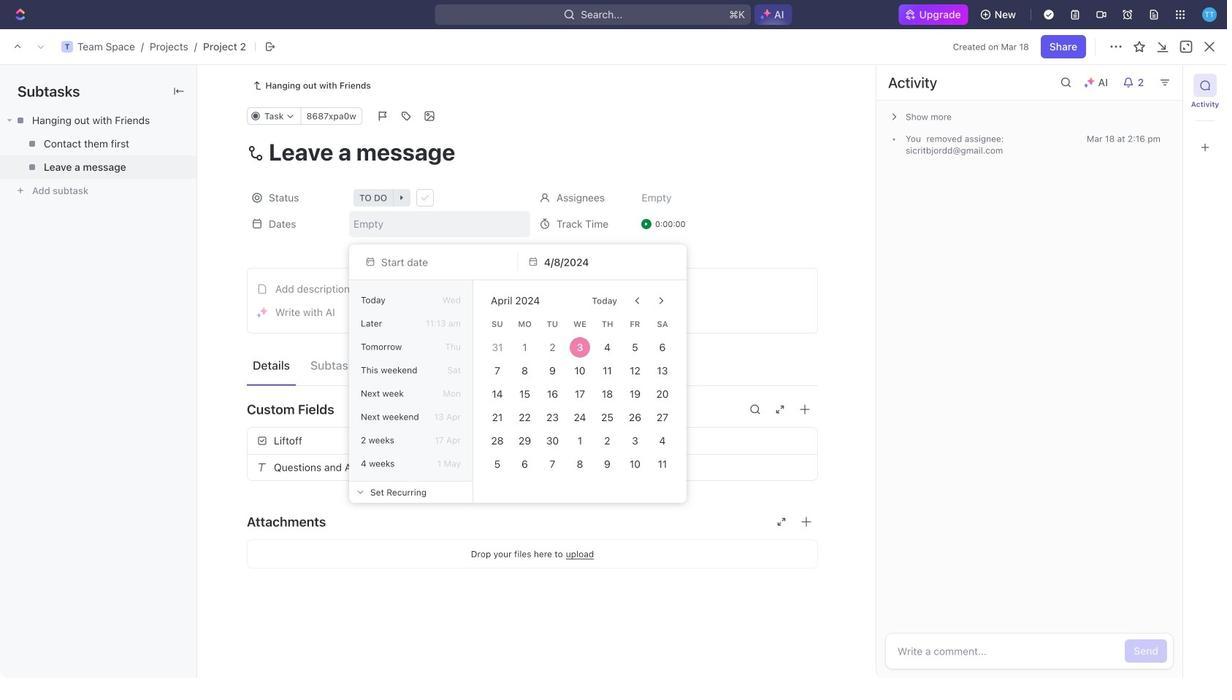 Task type: vqa. For each thing, say whether or not it's contained in the screenshot.
Browse on the right bottom
no



Task type: describe. For each thing, give the bounding box(es) containing it.
Start date text field
[[381, 256, 497, 268]]

Search tasks... text field
[[1072, 107, 1218, 129]]

1 team space, , element from the left
[[61, 41, 73, 53]]

task sidebar navigation tab list
[[1189, 74, 1221, 159]]

2 team space, , element from the left
[[199, 41, 210, 53]]

Due date text field
[[544, 256, 660, 268]]

Edit task name text field
[[247, 138, 818, 166]]

task sidebar content section
[[876, 65, 1183, 679]]



Task type: locate. For each thing, give the bounding box(es) containing it.
team space, , element
[[61, 41, 73, 53], [199, 41, 210, 53]]

sidebar navigation
[[0, 29, 186, 679]]

drumstick bite image
[[1101, 660, 1110, 669]]

1 horizontal spatial team space, , element
[[199, 41, 210, 53]]

0 horizontal spatial team space, , element
[[61, 41, 73, 53]]

Search or run a command… text field
[[297, 172, 406, 190]]

None checkbox
[[418, 436, 430, 447]]



